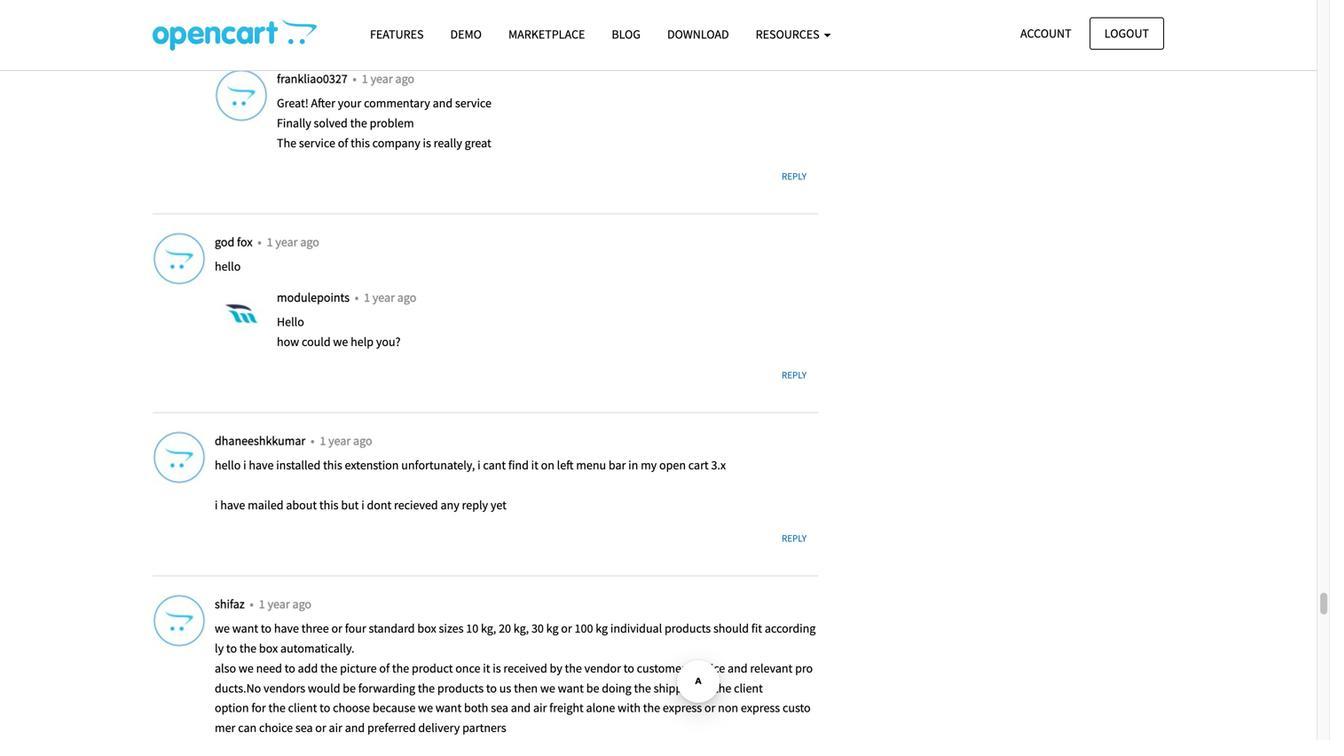 Task type: describe. For each thing, give the bounding box(es) containing it.
ducts.no
[[215, 680, 261, 696]]

hello i have installed this extenstion unfortunately, i cant find it on left menu bar in my open cart 3.x
[[215, 457, 726, 473]]

company
[[373, 135, 421, 151]]

once
[[456, 660, 481, 676]]

dont
[[367, 497, 392, 513]]

cart
[[689, 457, 709, 473]]

individual
[[611, 621, 662, 637]]

and down then
[[511, 700, 531, 716]]

help
[[351, 334, 374, 350]]

resources
[[756, 26, 822, 42]]

about
[[286, 497, 317, 513]]

in
[[629, 457, 639, 473]]

preferred
[[368, 720, 416, 736]]

account link
[[1006, 17, 1087, 50]]

by
[[550, 660, 563, 676]]

received
[[504, 660, 547, 676]]

shifaz
[[215, 596, 247, 612]]

1 for modulepoints
[[364, 289, 370, 305]]

both
[[464, 700, 489, 716]]

we want to have three or four standard box sizes 10 kg, 20 kg, 30 kg or 100 kg individual products should fit according ly to the box automatically. also we need to add the picture of the product once it is received by the vendor to customer invoice and relevant pro ducts.no vendors would be forwarding the products to us then we want be doing the shipping to the client option for the client to choose because we want both sea and air freight alone with the express or non express custo mer can choice sea or air and preferred delivery partners
[[215, 621, 816, 736]]

the up forwarding on the left bottom of the page
[[392, 660, 409, 676]]

standard
[[369, 621, 415, 637]]

the inside great! after your commentary and service finally solved the problem the service of this company is really great
[[350, 115, 367, 131]]

choose
[[333, 700, 370, 716]]

would
[[308, 680, 340, 696]]

2 you from the left
[[446, 8, 465, 24]]

shifaz image
[[153, 595, 206, 648]]

god
[[215, 234, 235, 250]]

and right invoice
[[728, 660, 748, 676]]

1 year ago for shifaz
[[259, 596, 312, 612]]

dhaneeshkkumar
[[215, 433, 308, 449]]

and down choose
[[345, 720, 365, 736]]

hello for hello i have installed this extenstion unfortunately, i cant find it on left menu bar in my open cart 3.x
[[215, 457, 241, 473]]

year for god fox
[[276, 234, 298, 250]]

to left us
[[486, 680, 497, 696]]

cant
[[483, 457, 506, 473]]

1 horizontal spatial it
[[531, 457, 539, 473]]

created.
[[468, 8, 510, 24]]

the right ly
[[240, 641, 257, 657]]

ago for dhaneeshkkumar
[[353, 433, 372, 449]]

customer
[[637, 660, 686, 676]]

the down product
[[418, 680, 435, 696]]

0 vertical spatial client
[[734, 680, 763, 696]]

2 express from the left
[[741, 700, 780, 716]]

download
[[668, 26, 729, 42]]

invoice
[[688, 660, 725, 676]]

demo
[[451, 26, 482, 42]]

1 year ago for god fox
[[267, 234, 319, 250]]

according
[[765, 621, 816, 637]]

product
[[412, 660, 453, 676]]

is inside great! after your commentary and service finally solved the problem the service of this company is really great
[[423, 135, 431, 151]]

0 horizontal spatial sea
[[295, 720, 313, 736]]

fox
[[237, 234, 253, 250]]

to down would
[[320, 700, 330, 716]]

god fox image
[[153, 232, 206, 286]]

ago for modulepoints
[[397, 289, 417, 305]]

100
[[575, 621, 593, 637]]

1 year ago for dhaneeshkkumar
[[320, 433, 372, 449]]

of inside great! after your commentary and service finally solved the problem the service of this company is really great
[[338, 135, 348, 151]]

sizes
[[439, 621, 464, 637]]

30
[[532, 621, 544, 637]]

reply for 2nd reply button from the top of the page
[[782, 369, 807, 381]]

i down the dhaneeshkkumar
[[243, 457, 246, 473]]

yet
[[491, 497, 507, 513]]

god fox
[[215, 234, 255, 250]]

the right the "with"
[[643, 700, 661, 716]]

hello
[[277, 314, 304, 330]]

custo
[[783, 700, 811, 716]]

choice
[[259, 720, 293, 736]]

and inside great! after your commentary and service finally solved the problem the service of this company is really great
[[433, 95, 453, 111]]

pro
[[795, 660, 813, 676]]

or left 100 on the left bottom of the page
[[561, 621, 572, 637]]

three
[[302, 621, 329, 637]]

2 kg, from the left
[[514, 621, 529, 637]]

but
[[341, 497, 359, 513]]

1 horizontal spatial air
[[533, 700, 547, 716]]

left
[[557, 457, 574, 473]]

1 you from the left
[[348, 8, 367, 24]]

fit
[[752, 621, 763, 637]]

3 reply button from the top
[[771, 526, 818, 551]]

0 horizontal spatial service
[[299, 135, 335, 151]]

blog
[[612, 26, 641, 42]]

to up doing at the bottom of the page
[[624, 660, 635, 676]]

over
[[369, 8, 392, 24]]

1 year ago for modulepoints
[[364, 289, 417, 305]]

partners
[[463, 720, 507, 736]]

delivery
[[418, 720, 460, 736]]

blog link
[[599, 19, 654, 50]]

hello how could we help you?
[[277, 314, 401, 350]]

opencart - multivendor | multiseller supplier marketplace image
[[153, 19, 317, 51]]

is inside we want to have three or four standard box sizes 10 kg, 20 kg, 30 kg or 100 kg individual products should fit according ly to the box automatically. also we need to add the picture of the product once it is received by the vendor to customer invoice and relevant pro ducts.no vendors would be forwarding the products to us then we want be doing the shipping to the client option for the client to choose because we want both sea and air freight alone with the express or non express custo mer can choice sea or air and preferred delivery partners
[[493, 660, 501, 676]]

mer
[[215, 720, 236, 736]]

modulepoints
[[277, 289, 352, 305]]

installed
[[276, 457, 321, 473]]

0 vertical spatial have
[[249, 457, 274, 473]]

ly
[[215, 641, 224, 657]]

2 modulepoints image from the top
[[215, 288, 268, 341]]

1 horizontal spatial sea
[[491, 700, 509, 716]]

features
[[370, 26, 424, 42]]

account
[[1021, 25, 1072, 41]]

to right replied
[[334, 8, 345, 24]]

solved
[[314, 115, 348, 131]]

we up delivery
[[418, 700, 433, 716]]

i left mailed
[[215, 497, 218, 513]]

the right by on the left bottom of page
[[565, 660, 582, 676]]

great
[[465, 135, 492, 151]]

extenstion
[[345, 457, 399, 473]]

marketplace link
[[495, 19, 599, 50]]

this for extenstion
[[323, 457, 342, 473]]

this for but
[[319, 497, 339, 513]]

replied
[[295, 8, 332, 24]]

forwarding
[[358, 680, 415, 696]]

kindly
[[512, 8, 545, 24]]

1 vertical spatial have
[[220, 497, 245, 513]]

doing
[[602, 680, 632, 696]]

1 for frankliao0327
[[362, 71, 368, 87]]

ago for god fox
[[300, 234, 319, 250]]

ago for frankliao0327
[[395, 71, 415, 87]]

shipping
[[654, 680, 699, 696]]

0 horizontal spatial box
[[259, 641, 278, 657]]

reply
[[462, 497, 488, 513]]

we
[[277, 8, 293, 24]]

year for modulepoints
[[373, 289, 395, 305]]

relevant
[[750, 660, 793, 676]]

3.x
[[711, 457, 726, 473]]

recieved
[[394, 497, 438, 513]]

1 horizontal spatial service
[[455, 95, 492, 111]]

2 kg from the left
[[596, 621, 608, 637]]

commentary
[[364, 95, 430, 111]]

0 horizontal spatial client
[[288, 700, 317, 716]]

to up the need
[[261, 621, 272, 637]]

1 year ago for frankliao0327
[[362, 71, 415, 87]]

ago for shifaz
[[293, 596, 312, 612]]

0 horizontal spatial products
[[438, 680, 484, 696]]

of inside we want to have three or four standard box sizes 10 kg, 20 kg, 30 kg or 100 kg individual products should fit according ly to the box automatically. also we need to add the picture of the product once it is received by the vendor to customer invoice and relevant pro ducts.no vendors would be forwarding the products to us then we want be doing the shipping to the client option for the client to choose because we want both sea and air freight alone with the express or non express custo mer can choice sea or air and preferred delivery partners
[[379, 660, 390, 676]]



Task type: vqa. For each thing, say whether or not it's contained in the screenshot.
Totals
no



Task type: locate. For each thing, give the bounding box(es) containing it.
service up great
[[455, 95, 492, 111]]

and up really
[[433, 95, 453, 111]]

client
[[734, 680, 763, 696], [288, 700, 317, 716]]

want up delivery
[[436, 700, 462, 716]]

0 horizontal spatial you
[[348, 8, 367, 24]]

box left sizes
[[418, 621, 437, 637]]

year up extenstion
[[329, 433, 351, 449]]

we up ly
[[215, 621, 230, 637]]

could
[[302, 334, 331, 350]]

1 horizontal spatial kg
[[596, 621, 608, 637]]

0 vertical spatial box
[[418, 621, 437, 637]]

air
[[533, 700, 547, 716], [329, 720, 343, 736]]

box up the need
[[259, 641, 278, 657]]

1 up hello how could we help you?
[[364, 289, 370, 305]]

0 horizontal spatial kg
[[547, 621, 559, 637]]

logout
[[1105, 25, 1150, 41]]

year up you?
[[373, 289, 395, 305]]

we down by on the left bottom of page
[[540, 680, 556, 696]]

this right installed
[[323, 457, 342, 473]]

1 vertical spatial client
[[288, 700, 317, 716]]

find
[[509, 457, 529, 473]]

1 vertical spatial reply
[[782, 369, 807, 381]]

1 vertical spatial reply button
[[771, 363, 818, 388]]

have left mailed
[[220, 497, 245, 513]]

this left the but
[[319, 497, 339, 513]]

we left help
[[333, 334, 348, 350]]

modulepoints image left we
[[215, 0, 268, 35]]

this left company
[[351, 135, 370, 151]]

of up forwarding on the left bottom of the page
[[379, 660, 390, 676]]

mailed
[[248, 497, 284, 513]]

products down once
[[438, 680, 484, 696]]

we inside hello how could we help you?
[[333, 334, 348, 350]]

for
[[252, 700, 266, 716]]

we right also
[[239, 660, 254, 676]]

you?
[[376, 334, 401, 350]]

1 reply from the top
[[782, 170, 807, 183]]

1 year ago
[[362, 71, 415, 87], [267, 234, 319, 250], [364, 289, 417, 305], [320, 433, 372, 449], [259, 596, 312, 612]]

freight
[[550, 700, 584, 716]]

0 vertical spatial is
[[423, 135, 431, 151]]

open
[[660, 457, 686, 473]]

2 vertical spatial reply
[[782, 532, 807, 545]]

year right shifaz
[[268, 596, 290, 612]]

ago up extenstion
[[353, 433, 372, 449]]

my
[[641, 457, 657, 473]]

or down would
[[315, 720, 326, 736]]

because
[[373, 700, 416, 716]]

the
[[277, 135, 297, 151]]

ago up commentary
[[395, 71, 415, 87]]

2 vertical spatial want
[[436, 700, 462, 716]]

1 horizontal spatial kg,
[[514, 621, 529, 637]]

1 up commentary
[[362, 71, 368, 87]]

after
[[311, 95, 336, 111]]

1 horizontal spatial want
[[436, 700, 462, 716]]

bar
[[609, 457, 626, 473]]

it right once
[[483, 660, 490, 676]]

year right fox
[[276, 234, 298, 250]]

1 horizontal spatial products
[[665, 621, 711, 637]]

the
[[395, 8, 412, 24], [350, 115, 367, 131], [240, 641, 257, 657], [321, 660, 338, 676], [392, 660, 409, 676], [565, 660, 582, 676], [418, 680, 435, 696], [634, 680, 651, 696], [715, 680, 732, 696], [269, 700, 286, 716], [643, 700, 661, 716]]

products left should
[[665, 621, 711, 637]]

your
[[338, 95, 362, 111]]

of down solved
[[338, 135, 348, 151]]

10
[[466, 621, 479, 637]]

this
[[351, 135, 370, 151], [323, 457, 342, 473], [319, 497, 339, 513]]

express right non
[[741, 700, 780, 716]]

want up freight
[[558, 680, 584, 696]]

0 horizontal spatial kg,
[[481, 621, 497, 637]]

modulepoints image left hello
[[215, 288, 268, 341]]

20
[[499, 621, 511, 637]]

1 be from the left
[[343, 680, 356, 696]]

2 be from the left
[[587, 680, 600, 696]]

1 reply button from the top
[[771, 164, 818, 189]]

sea right choice
[[295, 720, 313, 736]]

or left non
[[705, 700, 716, 716]]

it left on
[[531, 457, 539, 473]]

1 express from the left
[[663, 700, 702, 716]]

or left the four
[[332, 621, 343, 637]]

it inside we want to have three or four standard box sizes 10 kg, 20 kg, 30 kg or 100 kg individual products should fit according ly to the box automatically. also we need to add the picture of the product once it is received by the vendor to customer invoice and relevant pro ducts.no vendors would be forwarding the products to us then we want be doing the shipping to the client option for the client to choose because we want both sea and air freight alone with the express or non express custo mer can choice sea or air and preferred delivery partners
[[483, 660, 490, 676]]

be up choose
[[343, 680, 356, 696]]

year up commentary
[[371, 71, 393, 87]]

sea
[[491, 700, 509, 716], [295, 720, 313, 736]]

kg, right 20
[[514, 621, 529, 637]]

1 kg from the left
[[547, 621, 559, 637]]

frankliao0327
[[277, 71, 350, 87]]

2 horizontal spatial want
[[558, 680, 584, 696]]

1 vertical spatial sea
[[295, 720, 313, 736]]

0 horizontal spatial express
[[663, 700, 702, 716]]

dhaneeshkkumar image
[[153, 431, 206, 484]]

1 horizontal spatial of
[[379, 660, 390, 676]]

1 up installed
[[320, 433, 326, 449]]

to down invoice
[[701, 680, 712, 696]]

have down the dhaneeshkkumar
[[249, 457, 274, 473]]

the right for on the left
[[269, 700, 286, 716]]

is up us
[[493, 660, 501, 676]]

air down then
[[533, 700, 547, 716]]

0 vertical spatial reply
[[782, 170, 807, 183]]

1 vertical spatial air
[[329, 720, 343, 736]]

features link
[[357, 19, 437, 50]]

2 reply button from the top
[[771, 363, 818, 388]]

1 year ago up commentary
[[362, 71, 415, 87]]

kg, left 20
[[481, 621, 497, 637]]

box
[[418, 621, 437, 637], [259, 641, 278, 657]]

1 hello from the top
[[215, 258, 241, 274]]

1 horizontal spatial express
[[741, 700, 780, 716]]

year for shifaz
[[268, 596, 290, 612]]

client up non
[[734, 680, 763, 696]]

0 horizontal spatial it
[[483, 660, 490, 676]]

2 hello from the top
[[215, 457, 241, 473]]

it
[[531, 457, 539, 473], [483, 660, 490, 676]]

hello down the dhaneeshkkumar
[[215, 457, 241, 473]]

1 right shifaz
[[259, 596, 265, 612]]

is left really
[[423, 135, 431, 151]]

or
[[332, 621, 343, 637], [561, 621, 572, 637], [705, 700, 716, 716], [315, 720, 326, 736]]

1 year ago right fox
[[267, 234, 319, 250]]

1 vertical spatial it
[[483, 660, 490, 676]]

0 vertical spatial reply button
[[771, 164, 818, 189]]

download link
[[654, 19, 743, 50]]

hello
[[215, 258, 241, 274], [215, 457, 241, 473]]

1 vertical spatial want
[[558, 680, 584, 696]]

1 vertical spatial of
[[379, 660, 390, 676]]

four
[[345, 621, 366, 637]]

ago
[[395, 71, 415, 87], [300, 234, 319, 250], [397, 289, 417, 305], [353, 433, 372, 449], [293, 596, 312, 612]]

express down shipping
[[663, 700, 702, 716]]

ticket
[[414, 8, 444, 24]]

then
[[514, 680, 538, 696]]

problem
[[370, 115, 414, 131]]

hello down god
[[215, 258, 241, 274]]

ago up the modulepoints
[[300, 234, 319, 250]]

this inside great! after your commentary and service finally solved the problem the service of this company is really great
[[351, 135, 370, 151]]

reply for 3rd reply button from the top
[[782, 532, 807, 545]]

the up non
[[715, 680, 732, 696]]

0 horizontal spatial air
[[329, 720, 343, 736]]

0 vertical spatial this
[[351, 135, 370, 151]]

0 horizontal spatial is
[[423, 135, 431, 151]]

vendors
[[264, 680, 305, 696]]

1 kg, from the left
[[481, 621, 497, 637]]

i right the but
[[361, 497, 365, 513]]

1 vertical spatial hello
[[215, 457, 241, 473]]

check.
[[548, 8, 581, 24]]

0 vertical spatial of
[[338, 135, 348, 151]]

you left over
[[348, 8, 367, 24]]

express
[[663, 700, 702, 716], [741, 700, 780, 716]]

need
[[256, 660, 282, 676]]

have left the three
[[274, 621, 299, 637]]

year for frankliao0327
[[371, 71, 393, 87]]

0 vertical spatial hello
[[215, 258, 241, 274]]

to left add on the bottom left of page
[[285, 660, 295, 676]]

kg right 30 on the bottom left
[[547, 621, 559, 637]]

us
[[500, 680, 512, 696]]

want down shifaz
[[232, 621, 258, 637]]

to
[[334, 8, 345, 24], [261, 621, 272, 637], [226, 641, 237, 657], [285, 660, 295, 676], [624, 660, 635, 676], [486, 680, 497, 696], [701, 680, 712, 696], [320, 700, 330, 716]]

kg,
[[481, 621, 497, 637], [514, 621, 529, 637]]

1 modulepoints image from the top
[[215, 0, 268, 35]]

should
[[714, 621, 749, 637]]

1 vertical spatial box
[[259, 641, 278, 657]]

frankliao0327 image
[[215, 69, 268, 122]]

1 horizontal spatial is
[[493, 660, 501, 676]]

with
[[618, 700, 641, 716]]

of
[[338, 135, 348, 151], [379, 660, 390, 676]]

2 vertical spatial this
[[319, 497, 339, 513]]

1 year ago up extenstion
[[320, 433, 372, 449]]

picture
[[340, 660, 377, 676]]

ago up the three
[[293, 596, 312, 612]]

1 vertical spatial modulepoints image
[[215, 288, 268, 341]]

1 vertical spatial this
[[323, 457, 342, 473]]

i left cant
[[478, 457, 481, 473]]

can
[[238, 720, 257, 736]]

the down your
[[350, 115, 367, 131]]

hello for hello
[[215, 258, 241, 274]]

menu
[[576, 457, 606, 473]]

0 vertical spatial products
[[665, 621, 711, 637]]

service down solved
[[299, 135, 335, 151]]

3 reply from the top
[[782, 532, 807, 545]]

year for dhaneeshkkumar
[[329, 433, 351, 449]]

on
[[541, 457, 555, 473]]

1 right fox
[[267, 234, 273, 250]]

also
[[215, 660, 236, 676]]

great!
[[277, 95, 309, 111]]

kg
[[547, 621, 559, 637], [596, 621, 608, 637]]

0 horizontal spatial of
[[338, 135, 348, 151]]

to right ly
[[226, 641, 237, 657]]

ago up you?
[[397, 289, 417, 305]]

1 horizontal spatial be
[[587, 680, 600, 696]]

0 vertical spatial sea
[[491, 700, 509, 716]]

sea down us
[[491, 700, 509, 716]]

0 horizontal spatial want
[[232, 621, 258, 637]]

year
[[371, 71, 393, 87], [276, 234, 298, 250], [373, 289, 395, 305], [329, 433, 351, 449], [268, 596, 290, 612]]

1 horizontal spatial client
[[734, 680, 763, 696]]

0 vertical spatial it
[[531, 457, 539, 473]]

finally
[[277, 115, 311, 131]]

2 vertical spatial have
[[274, 621, 299, 637]]

great! after your commentary and service finally solved the problem the service of this company is really great
[[277, 95, 492, 151]]

reply button
[[771, 164, 818, 189], [771, 363, 818, 388], [771, 526, 818, 551]]

client down vendors at the left of the page
[[288, 700, 317, 716]]

1 for god fox
[[267, 234, 273, 250]]

0 vertical spatial modulepoints image
[[215, 0, 268, 35]]

modulepoints image
[[215, 0, 268, 35], [215, 288, 268, 341]]

logout link
[[1090, 17, 1165, 50]]

be up alone
[[587, 680, 600, 696]]

1 year ago up you?
[[364, 289, 417, 305]]

how
[[277, 334, 299, 350]]

i have mailed about this but i dont recieved any reply yet
[[215, 497, 507, 513]]

0 horizontal spatial be
[[343, 680, 356, 696]]

you up demo
[[446, 8, 465, 24]]

1 vertical spatial products
[[438, 680, 484, 696]]

air down choose
[[329, 720, 343, 736]]

1 year ago up the three
[[259, 596, 312, 612]]

1 vertical spatial is
[[493, 660, 501, 676]]

vendor
[[585, 660, 621, 676]]

reply for first reply button
[[782, 170, 807, 183]]

1 vertical spatial service
[[299, 135, 335, 151]]

demo link
[[437, 19, 495, 50]]

2 vertical spatial reply button
[[771, 526, 818, 551]]

0 vertical spatial air
[[533, 700, 547, 716]]

1 for shifaz
[[259, 596, 265, 612]]

the up the "with"
[[634, 680, 651, 696]]

1 horizontal spatial box
[[418, 621, 437, 637]]

have inside we want to have three or four standard box sizes 10 kg, 20 kg, 30 kg or 100 kg individual products should fit according ly to the box automatically. also we need to add the picture of the product once it is received by the vendor to customer invoice and relevant pro ducts.no vendors would be forwarding the products to us then we want be doing the shipping to the client option for the client to choose because we want both sea and air freight alone with the express or non express custo mer can choice sea or air and preferred delivery partners
[[274, 621, 299, 637]]

1 horizontal spatial you
[[446, 8, 465, 24]]

the up would
[[321, 660, 338, 676]]

is
[[423, 135, 431, 151], [493, 660, 501, 676]]

kg right 100 on the left bottom of the page
[[596, 621, 608, 637]]

0 vertical spatial service
[[455, 95, 492, 111]]

1 for dhaneeshkkumar
[[320, 433, 326, 449]]

2 reply from the top
[[782, 369, 807, 381]]

service
[[455, 95, 492, 111], [299, 135, 335, 151]]

the up features
[[395, 8, 412, 24]]

automatically.
[[281, 641, 355, 657]]

really
[[434, 135, 462, 151]]

0 vertical spatial want
[[232, 621, 258, 637]]



